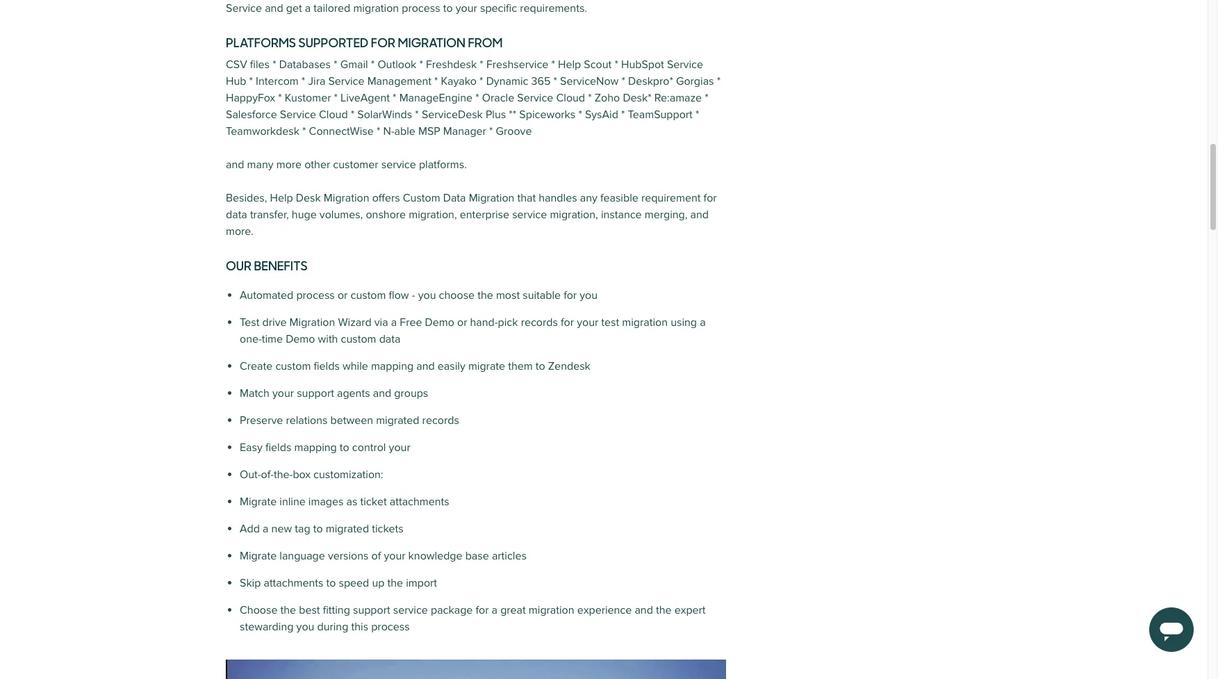 Task type: vqa. For each thing, say whether or not it's contained in the screenshot.
more.
yes



Task type: locate. For each thing, give the bounding box(es) containing it.
attachments
[[390, 495, 450, 509], [264, 576, 324, 590]]

1 vertical spatial migrate
[[240, 549, 277, 563]]

and inside choose the best fitting support service package for a great migration experience and the expert stewarding you during this process
[[635, 603, 653, 617]]

* up connectwise
[[351, 108, 355, 122]]

* left n-
[[377, 125, 380, 139]]

0 horizontal spatial support
[[297, 386, 334, 400]]

dynamic
[[486, 75, 529, 89]]

data inside besides, help desk migration offers custom data migration that handles any feasible requirement for data transfer, huge volumes, onshore migration, enterprise service migration, instance merging, and more.
[[226, 208, 247, 222]]

mapping up out-of-the-box customization:
[[294, 440, 337, 454]]

and right experience
[[635, 603, 653, 617]]

deskpro*
[[628, 75, 673, 89]]

0 vertical spatial data
[[226, 208, 247, 222]]

service down that at top left
[[512, 208, 547, 222]]

records inside test drive migration wizard via a free demo or hand-pick records for your test migration using a one-time demo with custom data
[[521, 315, 558, 329]]

* right sysaid
[[621, 108, 625, 122]]

and many more other customer service platforms.
[[226, 158, 467, 172]]

custom up via
[[351, 288, 386, 302]]

1 horizontal spatial data
[[379, 332, 401, 346]]

1 vertical spatial help
[[270, 191, 293, 205]]

sysaid
[[585, 108, 619, 122]]

demo left with
[[286, 332, 315, 346]]

data
[[443, 191, 466, 205]]

0 horizontal spatial attachments
[[264, 576, 324, 590]]

1 horizontal spatial attachments
[[390, 495, 450, 509]]

service
[[667, 58, 703, 72], [328, 75, 365, 89], [517, 91, 554, 105], [280, 108, 316, 122]]

* up desk*
[[622, 75, 626, 89]]

* down plus
[[489, 125, 493, 139]]

the left most
[[478, 288, 493, 302]]

migration inside choose the best fitting support service package for a great migration experience and the expert stewarding you during this process
[[529, 603, 575, 617]]

requirement
[[641, 191, 701, 205]]

experience
[[577, 603, 632, 617]]

out-of-the-box customization:
[[240, 468, 383, 481]]

attachments down "language"
[[264, 576, 324, 590]]

your right control
[[389, 440, 411, 454]]

demo right free
[[425, 315, 454, 329]]

1 vertical spatial process
[[371, 620, 410, 634]]

1 vertical spatial cloud
[[319, 108, 348, 122]]

service down kustomer
[[280, 108, 316, 122]]

best
[[299, 603, 320, 617]]

volumes,
[[320, 208, 363, 222]]

databases
[[279, 58, 331, 72]]

for down the suitable
[[561, 315, 574, 329]]

* down kustomer
[[302, 125, 306, 139]]

fields down with
[[314, 359, 340, 373]]

service inside choose the best fitting support service package for a great migration experience and the expert stewarding you during this process
[[393, 603, 428, 617]]

1 vertical spatial data
[[379, 332, 401, 346]]

process right the this
[[371, 620, 410, 634]]

gorgias
[[676, 75, 714, 89]]

jira
[[308, 75, 326, 89]]

via
[[374, 315, 388, 329]]

a right the using
[[700, 315, 706, 329]]

versions
[[328, 549, 369, 563]]

0 vertical spatial attachments
[[390, 495, 450, 509]]

support up the relations in the left bottom of the page
[[297, 386, 334, 400]]

migration right 'test'
[[622, 315, 668, 329]]

this
[[351, 620, 368, 634]]

1 vertical spatial fields
[[265, 440, 291, 454]]

and left easily
[[417, 359, 435, 373]]

1 horizontal spatial process
[[371, 620, 410, 634]]

match your support agents and groups
[[240, 386, 428, 400]]

easily
[[438, 359, 466, 373]]

0 vertical spatial process
[[296, 288, 335, 302]]

2 vertical spatial custom
[[276, 359, 311, 373]]

as
[[347, 495, 358, 509]]

1 horizontal spatial support
[[353, 603, 390, 617]]

records down the suitable
[[521, 315, 558, 329]]

0 horizontal spatial data
[[226, 208, 247, 222]]

new
[[272, 522, 292, 536]]

1 vertical spatial migration
[[529, 603, 575, 617]]

data down via
[[379, 332, 401, 346]]

using
[[671, 315, 697, 329]]

a left great at bottom
[[492, 603, 498, 617]]

time
[[262, 332, 283, 346]]

your left 'test'
[[577, 315, 599, 329]]

custom down time
[[276, 359, 311, 373]]

0 horizontal spatial records
[[422, 413, 459, 427]]

migrated up versions
[[326, 522, 369, 536]]

able
[[395, 125, 416, 139]]

migrate inline images as ticket attachments
[[240, 495, 450, 509]]

0 horizontal spatial you
[[296, 620, 314, 634]]

migration
[[398, 34, 466, 51]]

* right "gmail"
[[371, 58, 375, 72]]

0 vertical spatial fields
[[314, 359, 340, 373]]

merging,
[[645, 208, 688, 222]]

service up the gorgias
[[667, 58, 703, 72]]

365
[[531, 75, 551, 89]]

transfer,
[[250, 208, 289, 222]]

match
[[240, 386, 270, 400]]

help up servicenow
[[558, 58, 581, 72]]

* left "gmail"
[[334, 58, 338, 72]]

1 horizontal spatial migration,
[[550, 208, 598, 222]]

cloud
[[556, 91, 585, 105], [319, 108, 348, 122]]

for inside besides, help desk migration offers custom data migration that handles any feasible requirement for data transfer, huge volumes, onshore migration, enterprise service migration, instance merging, and more.
[[704, 191, 717, 205]]

2 vertical spatial service
[[393, 603, 428, 617]]

0 horizontal spatial or
[[338, 288, 348, 302]]

1 vertical spatial mapping
[[294, 440, 337, 454]]

more
[[276, 158, 302, 172]]

0 horizontal spatial migration,
[[409, 208, 457, 222]]

hub
[[226, 75, 246, 89]]

0 vertical spatial demo
[[425, 315, 454, 329]]

migrate for migrate language versions of your knowledge base articles
[[240, 549, 277, 563]]

a
[[391, 315, 397, 329], [700, 315, 706, 329], [263, 522, 269, 536], [492, 603, 498, 617]]

1 horizontal spatial migration
[[622, 315, 668, 329]]

and
[[226, 158, 244, 172], [691, 208, 709, 222], [417, 359, 435, 373], [373, 386, 391, 400], [635, 603, 653, 617]]

you right the suitable
[[580, 288, 598, 302]]

most
[[496, 288, 520, 302]]

0 vertical spatial cloud
[[556, 91, 585, 105]]

mapping
[[371, 359, 414, 373], [294, 440, 337, 454]]

0 vertical spatial migrated
[[376, 413, 419, 427]]

and down requirement
[[691, 208, 709, 222]]

service down import on the left bottom
[[393, 603, 428, 617]]

free
[[400, 315, 422, 329]]

cloud down servicenow
[[556, 91, 585, 105]]

a right add
[[263, 522, 269, 536]]

0 vertical spatial support
[[297, 386, 334, 400]]

csv
[[226, 58, 247, 72]]

0 vertical spatial migrate
[[240, 495, 277, 509]]

supported
[[299, 34, 369, 51]]

migrated
[[376, 413, 419, 427], [326, 522, 369, 536]]

for right package at the left bottom
[[476, 603, 489, 617]]

teamsupport
[[628, 108, 693, 122]]

a right via
[[391, 315, 397, 329]]

2 migrate from the top
[[240, 549, 277, 563]]

migration up with
[[290, 315, 335, 329]]

or
[[338, 288, 348, 302], [457, 315, 467, 329]]

1 horizontal spatial demo
[[425, 315, 454, 329]]

process up with
[[296, 288, 335, 302]]

0 vertical spatial records
[[521, 315, 558, 329]]

you
[[418, 288, 436, 302], [580, 288, 598, 302], [296, 620, 314, 634]]

for
[[704, 191, 717, 205], [564, 288, 577, 302], [561, 315, 574, 329], [476, 603, 489, 617]]

or left hand-
[[457, 315, 467, 329]]

help up transfer,
[[270, 191, 293, 205]]

0 horizontal spatial help
[[270, 191, 293, 205]]

* down servicenow
[[588, 91, 592, 105]]

test
[[602, 315, 619, 329]]

0 horizontal spatial migration
[[529, 603, 575, 617]]

automated process or custom flow - you choose the most suitable for you
[[240, 288, 598, 302]]

to left control
[[340, 440, 349, 454]]

1 vertical spatial service
[[512, 208, 547, 222]]

1 horizontal spatial mapping
[[371, 359, 414, 373]]

mapping up groups
[[371, 359, 414, 373]]

migration right great at bottom
[[529, 603, 575, 617]]

1 vertical spatial demo
[[286, 332, 315, 346]]

to right "tag"
[[313, 522, 323, 536]]

custom down wizard in the left of the page
[[341, 332, 376, 346]]

migrated down groups
[[376, 413, 419, 427]]

0 horizontal spatial fields
[[265, 440, 291, 454]]

and inside besides, help desk migration offers custom data migration that handles any feasible requirement for data transfer, huge volumes, onshore migration, enterprise service migration, instance merging, and more.
[[691, 208, 709, 222]]

your right match
[[272, 386, 294, 400]]

service down able
[[381, 158, 416, 172]]

to
[[536, 359, 545, 373], [340, 440, 349, 454], [313, 522, 323, 536], [326, 576, 336, 590]]

test drive migration wizard via a free demo or hand-pick records for your test migration using a one-time demo with custom data
[[240, 315, 706, 346]]

migration inside test drive migration wizard via a free demo or hand-pick records for your test migration using a one-time demo with custom data
[[622, 315, 668, 329]]

and left many
[[226, 158, 244, 172]]

attachments up tickets
[[390, 495, 450, 509]]

data up more.
[[226, 208, 247, 222]]

custom
[[403, 191, 440, 205]]

* right files
[[273, 58, 276, 72]]

0 vertical spatial migration
[[622, 315, 668, 329]]

a inside choose the best fitting support service package for a great migration experience and the expert stewarding you during this process
[[492, 603, 498, 617]]

or up wizard in the left of the page
[[338, 288, 348, 302]]

0 vertical spatial service
[[381, 158, 416, 172]]

desk*
[[623, 91, 652, 105]]

0 vertical spatial or
[[338, 288, 348, 302]]

process
[[296, 288, 335, 302], [371, 620, 410, 634]]

1 horizontal spatial records
[[521, 315, 558, 329]]

migration, down custom
[[409, 208, 457, 222]]

you down best
[[296, 620, 314, 634]]

migrate up skip
[[240, 549, 277, 563]]

migrate language versions of your knowledge base articles
[[240, 549, 527, 563]]

servicenow
[[560, 75, 619, 89]]

migrate
[[240, 495, 277, 509], [240, 549, 277, 563]]

* right 365
[[554, 75, 557, 89]]

1 vertical spatial or
[[457, 315, 467, 329]]

fitting
[[323, 603, 350, 617]]

custom inside test drive migration wizard via a free demo or hand-pick records for your test migration using a one-time demo with custom data
[[341, 332, 376, 346]]

fields right easy
[[265, 440, 291, 454]]

1 vertical spatial custom
[[341, 332, 376, 346]]

custom
[[351, 288, 386, 302], [341, 332, 376, 346], [276, 359, 311, 373]]

help inside besides, help desk migration offers custom data migration that handles any feasible requirement for data transfer, huge volumes, onshore migration, enterprise service migration, instance merging, and more.
[[270, 191, 293, 205]]

1 migration, from the left
[[409, 208, 457, 222]]

migration
[[324, 191, 369, 205], [469, 191, 515, 205], [290, 315, 335, 329]]

and right agents
[[373, 386, 391, 400]]

service inside besides, help desk migration offers custom data migration that handles any feasible requirement for data transfer, huge volumes, onshore migration, enterprise service migration, instance merging, and more.
[[512, 208, 547, 222]]

1 migrate from the top
[[240, 495, 277, 509]]

happyfox
[[226, 91, 275, 105]]

1 horizontal spatial or
[[457, 315, 467, 329]]

support up the this
[[353, 603, 390, 617]]

migration inside test drive migration wizard via a free demo or hand-pick records for your test migration using a one-time demo with custom data
[[290, 315, 335, 329]]

our
[[226, 257, 252, 274]]

management
[[367, 75, 432, 89]]

0 horizontal spatial process
[[296, 288, 335, 302]]

1 horizontal spatial help
[[558, 58, 581, 72]]

zendesk
[[548, 359, 591, 373]]

0 horizontal spatial migrated
[[326, 522, 369, 536]]

cloud up connectwise
[[319, 108, 348, 122]]

for right requirement
[[704, 191, 717, 205]]

1 vertical spatial support
[[353, 603, 390, 617]]

records down groups
[[422, 413, 459, 427]]

groups
[[394, 386, 428, 400]]

pick
[[498, 315, 518, 329]]

0 horizontal spatial cloud
[[319, 108, 348, 122]]

0 horizontal spatial demo
[[286, 332, 315, 346]]

0 vertical spatial help
[[558, 58, 581, 72]]

support
[[297, 386, 334, 400], [353, 603, 390, 617]]

migrate down out-
[[240, 495, 277, 509]]

1 vertical spatial migrated
[[326, 522, 369, 536]]

migration, down any
[[550, 208, 598, 222]]

you right -
[[418, 288, 436, 302]]



Task type: describe. For each thing, give the bounding box(es) containing it.
suitable
[[523, 288, 561, 302]]

process inside choose the best fitting support service package for a great migration experience and the expert stewarding you during this process
[[371, 620, 410, 634]]

to left speed
[[326, 576, 336, 590]]

* down intercom on the left top of page
[[278, 91, 282, 105]]

choose
[[439, 288, 475, 302]]

choose the best fitting support service package for a great migration experience and the expert stewarding you during this process
[[240, 603, 706, 634]]

files
[[250, 58, 270, 72]]

many
[[247, 158, 274, 172]]

oracle
[[482, 91, 515, 105]]

enterprise
[[460, 208, 510, 222]]

between
[[331, 413, 373, 427]]

add a new tag to migrated tickets
[[240, 522, 404, 536]]

* right "freshservice" on the top of page
[[552, 58, 555, 72]]

your right of at the bottom of the page
[[384, 549, 406, 563]]

service down 365
[[517, 91, 554, 105]]

* right kustomer
[[334, 91, 338, 105]]

scout
[[584, 58, 612, 72]]

1 horizontal spatial migrated
[[376, 413, 419, 427]]

0 vertical spatial mapping
[[371, 359, 414, 373]]

support inside choose the best fitting support service package for a great migration experience and the expert stewarding you during this process
[[353, 603, 390, 617]]

freshservice
[[486, 58, 549, 72]]

2 horizontal spatial you
[[580, 288, 598, 302]]

benefits
[[254, 257, 308, 274]]

more.
[[226, 225, 254, 239]]

* right outlook
[[419, 58, 423, 72]]

for right the suitable
[[564, 288, 577, 302]]

* right kayako
[[480, 75, 483, 89]]

solarwinds
[[357, 108, 412, 122]]

* left oracle at left
[[476, 91, 479, 105]]

* right the gorgias
[[717, 75, 721, 89]]

hand-
[[470, 315, 498, 329]]

import
[[406, 576, 437, 590]]

from
[[468, 34, 503, 51]]

* down the gorgias
[[705, 91, 709, 105]]

out-
[[240, 468, 261, 481]]

easy fields mapping to control your
[[240, 440, 411, 454]]

outlook
[[378, 58, 417, 72]]

base
[[465, 549, 489, 563]]

1 vertical spatial records
[[422, 413, 459, 427]]

preserve relations between migrated records
[[240, 413, 459, 427]]

you inside choose the best fitting support service package for a great migration experience and the expert stewarding you during this process
[[296, 620, 314, 634]]

* left sysaid
[[579, 108, 582, 122]]

servicedesk
[[422, 108, 483, 122]]

with
[[318, 332, 338, 346]]

hubspot
[[621, 58, 664, 72]]

migrate for migrate inline images as ticket attachments
[[240, 495, 277, 509]]

* left jira on the left top
[[302, 75, 305, 89]]

customization:
[[314, 468, 383, 481]]

stewarding
[[240, 620, 294, 634]]

preserve
[[240, 413, 283, 427]]

tickets
[[372, 522, 404, 536]]

freshdesk
[[426, 58, 477, 72]]

data inside test drive migration wizard via a free demo or hand-pick records for your test migration using a one-time demo with custom data
[[379, 332, 401, 346]]

-
[[412, 288, 415, 302]]

great
[[501, 603, 526, 617]]

platforms supported for migration from
[[226, 34, 503, 51]]

* right scout
[[615, 58, 619, 72]]

language
[[280, 549, 325, 563]]

of-
[[261, 468, 274, 481]]

intercom
[[256, 75, 299, 89]]

0 vertical spatial custom
[[351, 288, 386, 302]]

add
[[240, 522, 260, 536]]

articles
[[492, 549, 527, 563]]

2 migration, from the left
[[550, 208, 598, 222]]

easy
[[240, 440, 263, 454]]

them
[[508, 359, 533, 373]]

onshore
[[366, 208, 406, 222]]

the right up
[[388, 576, 403, 590]]

besides,
[[226, 191, 267, 205]]

migration up enterprise
[[469, 191, 515, 205]]

* down re:amaze
[[696, 108, 700, 122]]

besides, help desk migration offers custom data migration that handles any feasible requirement for data transfer, huge volumes, onshore migration, enterprise service migration, instance merging, and more.
[[226, 191, 717, 239]]

inline
[[280, 495, 306, 509]]

* up able
[[415, 108, 419, 122]]

skip
[[240, 576, 261, 590]]

platforms.
[[419, 158, 467, 172]]

kustomer
[[285, 91, 331, 105]]

1 horizontal spatial cloud
[[556, 91, 585, 105]]

* up manageengine at the left top
[[434, 75, 438, 89]]

1 horizontal spatial you
[[418, 288, 436, 302]]

test
[[240, 315, 260, 329]]

images
[[309, 495, 344, 509]]

skip attachments to speed up the import
[[240, 576, 437, 590]]

the left expert
[[656, 603, 672, 617]]

knowledge
[[408, 549, 463, 563]]

service for platforms.
[[381, 158, 416, 172]]

plus
[[486, 108, 506, 122]]

for
[[371, 34, 395, 51]]

agents
[[337, 386, 370, 400]]

speed
[[339, 576, 369, 590]]

kayako
[[441, 75, 477, 89]]

0 horizontal spatial mapping
[[294, 440, 337, 454]]

gmail
[[340, 58, 368, 72]]

* down management
[[393, 91, 397, 105]]

csv files * databases * gmail * outlook * freshdesk * freshservice * help scout * hubspot service hub * intercom * jira service management * kayako * dynamic 365 * servicenow * deskpro* gorgias * happyfox * kustomer * liveagent * manageengine * oracle service cloud * zoho desk* re:amaze * salesforce service cloud * solarwinds * servicedesk plus ** spiceworks * sysaid * teamsupport * teamworkdesk * connectwise * n-able msp manager * groove
[[226, 58, 721, 139]]

your inside test drive migration wizard via a free demo or hand-pick records for your test migration using a one-time demo with custom data
[[577, 315, 599, 329]]

drive
[[262, 315, 287, 329]]

box
[[293, 468, 311, 481]]

for inside test drive migration wizard via a free demo or hand-pick records for your test migration using a one-time demo with custom data
[[561, 315, 574, 329]]

liveagent
[[341, 91, 390, 105]]

ticket
[[360, 495, 387, 509]]

desk
[[296, 191, 321, 205]]

customer
[[333, 158, 379, 172]]

package
[[431, 603, 473, 617]]

that
[[517, 191, 536, 205]]

instance
[[601, 208, 642, 222]]

one-
[[240, 332, 262, 346]]

manager
[[443, 125, 487, 139]]

other
[[305, 158, 330, 172]]

for inside choose the best fitting support service package for a great migration experience and the expert stewarding you during this process
[[476, 603, 489, 617]]

migration up volumes, in the left top of the page
[[324, 191, 369, 205]]

while
[[343, 359, 368, 373]]

expert
[[675, 603, 706, 617]]

help inside csv files * databases * gmail * outlook * freshdesk * freshservice * help scout * hubspot service hub * intercom * jira service management * kayako * dynamic 365 * servicenow * deskpro* gorgias * happyfox * kustomer * liveagent * manageengine * oracle service cloud * zoho desk* re:amaze * salesforce service cloud * solarwinds * servicedesk plus ** spiceworks * sysaid * teamsupport * teamworkdesk * connectwise * n-able msp manager * groove
[[558, 58, 581, 72]]

or inside test drive migration wizard via a free demo or hand-pick records for your test migration using a one-time demo with custom data
[[457, 315, 467, 329]]

service down "gmail"
[[328, 75, 365, 89]]

service for package
[[393, 603, 428, 617]]

up
[[372, 576, 385, 590]]

1 vertical spatial attachments
[[264, 576, 324, 590]]

handles
[[539, 191, 577, 205]]

* down the from
[[480, 58, 484, 72]]

relations
[[286, 413, 328, 427]]

zendesk migration image
[[226, 659, 726, 679]]

migrate
[[468, 359, 505, 373]]

1 horizontal spatial fields
[[314, 359, 340, 373]]

* right hub
[[249, 75, 253, 89]]

the left best
[[280, 603, 296, 617]]

the-
[[274, 468, 293, 481]]

n-
[[383, 125, 395, 139]]

connectwise
[[309, 125, 374, 139]]

manageengine
[[399, 91, 473, 105]]

to right 'them'
[[536, 359, 545, 373]]



